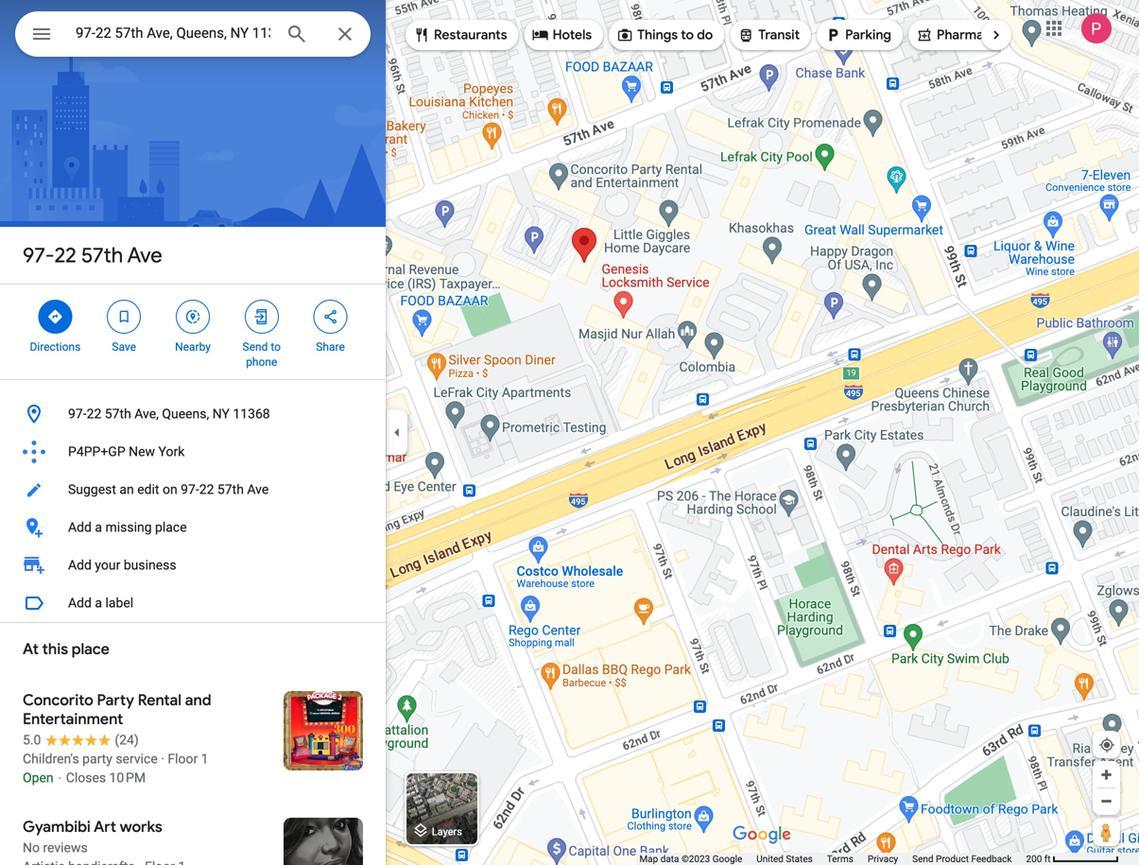 Task type: vqa. For each thing, say whether or not it's contained in the screenshot.
west related to Blvd
no



Task type: locate. For each thing, give the bounding box(es) containing it.
parking
[[845, 26, 892, 43]]

add left your at the left bottom
[[68, 557, 92, 573]]

to inside  things to do
[[681, 26, 694, 43]]

privacy button
[[868, 853, 898, 865]]

0 vertical spatial ave
[[127, 242, 162, 269]]

edit
[[137, 482, 159, 497]]

ave down p4pp+gp new york button
[[247, 482, 269, 497]]

your
[[95, 557, 120, 573]]

directions
[[30, 340, 81, 354]]

send product feedback button
[[913, 853, 1012, 865]]

97- up p4pp+gp
[[68, 406, 87, 422]]

ny
[[212, 406, 230, 422]]

party
[[82, 751, 112, 767]]

feedback
[[971, 853, 1012, 865]]

gyambibi art works no reviews
[[23, 817, 162, 856]]

(24)
[[115, 732, 139, 748]]

send for send product feedback
[[913, 853, 934, 865]]

ave
[[127, 242, 162, 269], [247, 482, 269, 497]]

available search options for this area region
[[391, 12, 1099, 58]]

map
[[640, 853, 658, 865]]

97-22 57th Ave, Queens, NY 11368 field
[[15, 11, 371, 57]]

97- for 97-22 57th ave
[[23, 242, 54, 269]]

1 vertical spatial ave
[[247, 482, 269, 497]]

1 vertical spatial 22
[[87, 406, 101, 422]]

2 vertical spatial 97-
[[181, 482, 199, 497]]

57th up 
[[81, 242, 123, 269]]

to up the phone on the top
[[271, 340, 281, 354]]

1 horizontal spatial 22
[[87, 406, 101, 422]]

ft
[[1045, 853, 1051, 865]]

send up the phone on the top
[[243, 340, 268, 354]]

add inside button
[[68, 520, 92, 535]]

place down "on"
[[155, 520, 187, 535]]

200 ft button
[[1026, 853, 1119, 865]]

 search field
[[15, 11, 371, 61]]

place inside button
[[155, 520, 187, 535]]

children's
[[23, 751, 79, 767]]

22 up 
[[54, 242, 76, 269]]

a inside button
[[95, 520, 102, 535]]

floor
[[168, 751, 198, 767]]

restaurants
[[434, 26, 507, 43]]

200 ft
[[1026, 853, 1051, 865]]

 parking
[[825, 25, 892, 45]]

google maps element
[[0, 0, 1139, 865]]

0 horizontal spatial ave
[[127, 242, 162, 269]]

57th inside suggest an edit on 97-22 57th ave button
[[217, 482, 244, 497]]

add for add a missing place
[[68, 520, 92, 535]]

2 vertical spatial 22
[[199, 482, 214, 497]]

terms button
[[827, 853, 854, 865]]

0 horizontal spatial 97-
[[23, 242, 54, 269]]


[[916, 25, 933, 45]]

place right this
[[72, 640, 110, 659]]

concorito party rental and entertainment
[[23, 691, 211, 729]]

1 vertical spatial add
[[68, 557, 92, 573]]

suggest an edit on 97-22 57th ave button
[[0, 471, 386, 509]]

1 horizontal spatial place
[[155, 520, 187, 535]]

send inside send product feedback button
[[913, 853, 934, 865]]

0 vertical spatial to
[[681, 26, 694, 43]]

1 vertical spatial to
[[271, 340, 281, 354]]

phone
[[246, 356, 277, 369]]

57th inside 97-22 57th ave, queens, ny 11368 button
[[105, 406, 131, 422]]

0 vertical spatial send
[[243, 340, 268, 354]]

11368
[[233, 406, 270, 422]]

0 vertical spatial place
[[155, 520, 187, 535]]


[[116, 306, 133, 327]]

ave,
[[134, 406, 159, 422]]

97- right "on"
[[181, 482, 199, 497]]

data
[[661, 853, 679, 865]]

a
[[95, 520, 102, 535], [95, 595, 102, 611]]

send
[[243, 340, 268, 354], [913, 853, 934, 865]]


[[184, 306, 201, 327]]

1 horizontal spatial ave
[[247, 482, 269, 497]]

0 vertical spatial add
[[68, 520, 92, 535]]

2 a from the top
[[95, 595, 102, 611]]

3 add from the top
[[68, 595, 92, 611]]

57th
[[81, 242, 123, 269], [105, 406, 131, 422], [217, 482, 244, 497]]

None field
[[76, 22, 270, 44]]

product
[[936, 853, 969, 865]]

0 horizontal spatial to
[[271, 340, 281, 354]]

1 horizontal spatial send
[[913, 853, 934, 865]]

0 horizontal spatial send
[[243, 340, 268, 354]]

 restaurants
[[413, 25, 507, 45]]

a left missing
[[95, 520, 102, 535]]

57th for ave,
[[105, 406, 131, 422]]

states
[[786, 853, 813, 865]]

1 add from the top
[[68, 520, 92, 535]]

google account: payton hansen  
(payton.hansen@adept.ai) image
[[1082, 13, 1112, 44]]

1 vertical spatial 57th
[[105, 406, 131, 422]]

 hotels
[[532, 25, 592, 45]]

97- up 
[[23, 242, 54, 269]]

22 right "on"
[[199, 482, 214, 497]]

0 vertical spatial 22
[[54, 242, 76, 269]]

10 pm
[[109, 770, 146, 786]]

united states
[[757, 853, 813, 865]]

2 vertical spatial 57th
[[217, 482, 244, 497]]

footer
[[640, 853, 1026, 865]]

place
[[155, 520, 187, 535], [72, 640, 110, 659]]

suggest an edit on 97-22 57th ave
[[68, 482, 269, 497]]

to left do
[[681, 26, 694, 43]]

a inside button
[[95, 595, 102, 611]]

send for send to phone
[[243, 340, 268, 354]]

rental
[[138, 691, 182, 710]]

to
[[681, 26, 694, 43], [271, 340, 281, 354]]

97-22 57th ave main content
[[0, 0, 386, 865]]

57th left ave,
[[105, 406, 131, 422]]

97- inside button
[[68, 406, 87, 422]]

2 vertical spatial add
[[68, 595, 92, 611]]

1 vertical spatial place
[[72, 640, 110, 659]]

a left "label"
[[95, 595, 102, 611]]

add
[[68, 520, 92, 535], [68, 557, 92, 573], [68, 595, 92, 611]]

add inside button
[[68, 595, 92, 611]]

97- inside button
[[181, 482, 199, 497]]

1 vertical spatial 97-
[[68, 406, 87, 422]]

0 vertical spatial 57th
[[81, 242, 123, 269]]

1 a from the top
[[95, 520, 102, 535]]

22 inside button
[[199, 482, 214, 497]]

1 vertical spatial a
[[95, 595, 102, 611]]

save
[[112, 340, 136, 354]]

 button
[[15, 11, 68, 61]]

ave up 
[[127, 242, 162, 269]]

22 for 97-22 57th ave
[[54, 242, 76, 269]]

send left 'product'
[[913, 853, 934, 865]]


[[47, 306, 64, 327]]

footer containing map data ©2023 google
[[640, 853, 1026, 865]]

2 horizontal spatial 22
[[199, 482, 214, 497]]

p4pp+gp new york button
[[0, 433, 386, 471]]

2 horizontal spatial 97-
[[181, 482, 199, 497]]

2 add from the top
[[68, 557, 92, 573]]

0 horizontal spatial place
[[72, 640, 110, 659]]

ave inside button
[[247, 482, 269, 497]]

1 horizontal spatial to
[[681, 26, 694, 43]]

add left "label"
[[68, 595, 92, 611]]

22
[[54, 242, 76, 269], [87, 406, 101, 422], [199, 482, 214, 497]]

0 vertical spatial a
[[95, 520, 102, 535]]

0 horizontal spatial 22
[[54, 242, 76, 269]]

this
[[42, 640, 68, 659]]

22 up p4pp+gp
[[87, 406, 101, 422]]

97- for 97-22 57th ave, queens, ny 11368
[[68, 406, 87, 422]]

send product feedback
[[913, 853, 1012, 865]]

0 vertical spatial 97-
[[23, 242, 54, 269]]

57th down p4pp+gp new york button
[[217, 482, 244, 497]]

label
[[105, 595, 133, 611]]

terms
[[827, 853, 854, 865]]

add your business link
[[0, 547, 386, 584]]

1 horizontal spatial 97-
[[68, 406, 87, 422]]

united
[[757, 853, 784, 865]]

new
[[129, 444, 155, 460]]

1 vertical spatial send
[[913, 853, 934, 865]]

·
[[161, 751, 164, 767]]

⋅
[[57, 770, 63, 786]]

200
[[1026, 853, 1042, 865]]

reviews
[[43, 840, 88, 856]]

22 inside button
[[87, 406, 101, 422]]

add down suggest
[[68, 520, 92, 535]]

send inside send to phone
[[243, 340, 268, 354]]



Task type: describe. For each thing, give the bounding box(es) containing it.
next page image
[[988, 26, 1005, 43]]

concorito
[[23, 691, 93, 710]]

on
[[163, 482, 177, 497]]

google
[[713, 853, 743, 865]]

and
[[185, 691, 211, 710]]

no
[[23, 840, 40, 856]]

add a missing place button
[[0, 509, 386, 547]]

a for label
[[95, 595, 102, 611]]

5.0
[[23, 732, 41, 748]]

do
[[697, 26, 713, 43]]

transit
[[759, 26, 800, 43]]

queens,
[[162, 406, 209, 422]]

send to phone
[[243, 340, 281, 369]]

97-22 57th ave, queens, ny 11368
[[68, 406, 270, 422]]


[[617, 25, 634, 45]]

97-22 57th ave
[[23, 242, 162, 269]]

open
[[23, 770, 54, 786]]

to inside send to phone
[[271, 340, 281, 354]]

suggest
[[68, 482, 116, 497]]

22 for 97-22 57th ave, queens, ny 11368
[[87, 406, 101, 422]]

gyambibi
[[23, 817, 91, 837]]

p4pp+gp
[[68, 444, 125, 460]]

service
[[116, 751, 158, 767]]

add a missing place
[[68, 520, 187, 535]]

party
[[97, 691, 134, 710]]

actions for 97-22 57th ave region
[[0, 285, 386, 379]]

privacy
[[868, 853, 898, 865]]

p4pp+gp new york
[[68, 444, 185, 460]]

add a label
[[68, 595, 133, 611]]

show street view coverage image
[[1093, 818, 1120, 846]]

pharmacies
[[937, 26, 1009, 43]]


[[30, 20, 53, 48]]


[[253, 306, 270, 327]]

show your location image
[[1099, 737, 1116, 754]]

works
[[120, 817, 162, 837]]

 pharmacies
[[916, 25, 1009, 45]]

closes
[[66, 770, 106, 786]]

1
[[201, 751, 209, 767]]


[[322, 306, 339, 327]]

business
[[124, 557, 176, 573]]

©2023
[[682, 853, 710, 865]]


[[825, 25, 842, 45]]


[[413, 25, 430, 45]]

entertainment
[[23, 710, 123, 729]]

nearby
[[175, 340, 211, 354]]


[[738, 25, 755, 45]]

hotels
[[553, 26, 592, 43]]

york
[[158, 444, 185, 460]]

add a label button
[[0, 584, 386, 622]]

none field inside 97-22 57th ave, queens, ny 11368 field
[[76, 22, 270, 44]]

layers
[[432, 826, 462, 838]]

map data ©2023 google
[[640, 853, 743, 865]]

a for missing
[[95, 520, 102, 535]]

add for add a label
[[68, 595, 92, 611]]

 transit
[[738, 25, 800, 45]]

zoom out image
[[1100, 794, 1114, 808]]

zoom in image
[[1100, 768, 1114, 782]]

at
[[23, 640, 39, 659]]

collapse side panel image
[[387, 422, 408, 443]]

art
[[94, 817, 116, 837]]

5.0 stars 24 reviews image
[[23, 731, 139, 750]]

an
[[120, 482, 134, 497]]

footer inside the google maps element
[[640, 853, 1026, 865]]

add your business
[[68, 557, 176, 573]]

share
[[316, 340, 345, 354]]

add for add your business
[[68, 557, 92, 573]]


[[532, 25, 549, 45]]

at this place
[[23, 640, 110, 659]]

children's party service · floor 1 open ⋅ closes 10 pm
[[23, 751, 209, 786]]

united states button
[[757, 853, 813, 865]]

things
[[637, 26, 678, 43]]

57th for ave
[[81, 242, 123, 269]]

missing
[[105, 520, 152, 535]]



